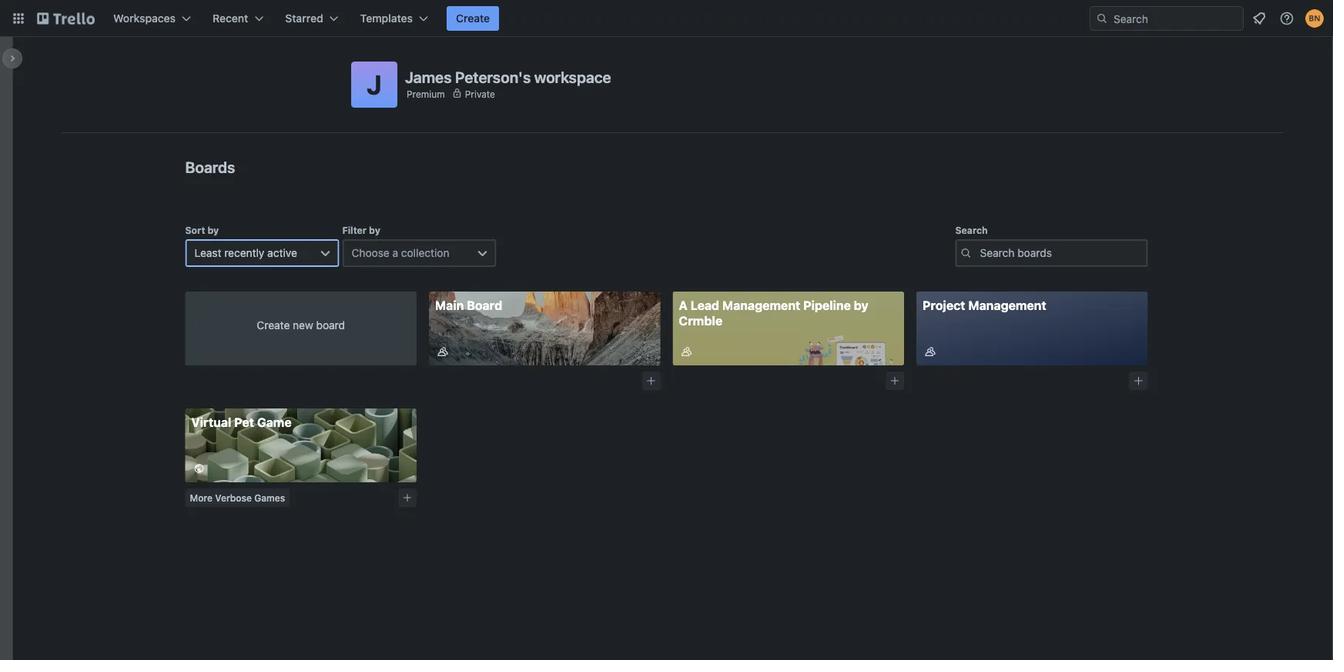 Task type: locate. For each thing, give the bounding box(es) containing it.
sm image
[[435, 344, 451, 360], [679, 344, 694, 360], [191, 461, 207, 477]]

create up peterson's
[[456, 12, 490, 25]]

management
[[723, 299, 801, 313], [969, 299, 1047, 313]]

choose
[[352, 247, 390, 260]]

sort by
[[185, 225, 219, 236]]

board
[[316, 319, 345, 332]]

open information menu image
[[1280, 11, 1295, 26]]

1 horizontal spatial management
[[969, 299, 1047, 313]]

create left "new"
[[257, 319, 290, 332]]

management right lead
[[723, 299, 801, 313]]

games
[[254, 493, 285, 504]]

project management
[[923, 299, 1047, 313]]

0 horizontal spatial add a new collection image
[[402, 493, 413, 504]]

workspaces
[[113, 12, 176, 25]]

main
[[435, 299, 464, 313]]

a
[[679, 299, 688, 313]]

by right filter
[[369, 225, 380, 236]]

sm image
[[923, 344, 938, 360]]

sm image inside the a lead management pipeline by crmble link
[[679, 344, 694, 360]]

by inside a lead management pipeline by crmble
[[854, 299, 869, 313]]

james
[[405, 68, 452, 86]]

a lead management pipeline by crmble link
[[673, 292, 904, 366]]

1 vertical spatial create
[[257, 319, 290, 332]]

a
[[393, 247, 398, 260]]

by
[[208, 225, 219, 236], [369, 225, 380, 236], [854, 299, 869, 313]]

0 horizontal spatial sm image
[[191, 461, 207, 477]]

verbose
[[215, 493, 252, 504]]

new
[[293, 319, 313, 332]]

james peterson's workspace premium
[[405, 68, 611, 99]]

virtual pet game link
[[185, 409, 417, 483]]

crmble
[[679, 314, 723, 329]]

by for choose
[[369, 225, 380, 236]]

premium
[[407, 89, 445, 99]]

a lead management pipeline by crmble
[[679, 299, 869, 329]]

by right sort
[[208, 225, 219, 236]]

virtual pet game
[[191, 416, 292, 430]]

by right pipeline
[[854, 299, 869, 313]]

1 horizontal spatial add a new collection image
[[646, 376, 657, 387]]

2 horizontal spatial by
[[854, 299, 869, 313]]

sm image inside main board link
[[435, 344, 451, 360]]

starred button
[[276, 6, 348, 31]]

0 horizontal spatial management
[[723, 299, 801, 313]]

1 horizontal spatial by
[[369, 225, 380, 236]]

least recently active
[[195, 247, 297, 260]]

1 horizontal spatial sm image
[[435, 344, 451, 360]]

Search field
[[1109, 7, 1243, 30]]

sm image up more
[[191, 461, 207, 477]]

0 horizontal spatial by
[[208, 225, 219, 236]]

management right "project"
[[969, 299, 1047, 313]]

create inside button
[[456, 12, 490, 25]]

sm image down crmble at the top of page
[[679, 344, 694, 360]]

2 horizontal spatial add a new collection image
[[890, 376, 901, 387]]

private
[[465, 89, 495, 99]]

board
[[467, 299, 502, 313]]

add a new collection image for a lead management pipeline by crmble
[[890, 376, 901, 387]]

templates button
[[351, 6, 438, 31]]

0 horizontal spatial create
[[257, 319, 290, 332]]

least
[[195, 247, 221, 260]]

Search text field
[[956, 240, 1148, 267]]

create
[[456, 12, 490, 25], [257, 319, 290, 332]]

sm image inside virtual pet game link
[[191, 461, 207, 477]]

0 vertical spatial create
[[456, 12, 490, 25]]

add a new collection image
[[646, 376, 657, 387], [890, 376, 901, 387], [402, 493, 413, 504]]

boards
[[185, 158, 235, 176]]

choose a collection
[[352, 247, 450, 260]]

by for least
[[208, 225, 219, 236]]

create new board
[[257, 319, 345, 332]]

back to home image
[[37, 6, 95, 31]]

1 management from the left
[[723, 299, 801, 313]]

peterson's
[[455, 68, 531, 86]]

2 horizontal spatial sm image
[[679, 344, 694, 360]]

j button
[[351, 62, 398, 108]]

filter by
[[342, 225, 380, 236]]

more
[[190, 493, 213, 504]]

active
[[267, 247, 297, 260]]

more verbose games button
[[185, 489, 290, 508]]

sm image down the main
[[435, 344, 451, 360]]

workspace
[[534, 68, 611, 86]]

2 management from the left
[[969, 299, 1047, 313]]

1 horizontal spatial create
[[456, 12, 490, 25]]

ben nelson (bennelson96) image
[[1306, 9, 1324, 28]]



Task type: vqa. For each thing, say whether or not it's contained in the screenshot.
live
no



Task type: describe. For each thing, give the bounding box(es) containing it.
workspaces button
[[104, 6, 200, 31]]

collection
[[401, 247, 450, 260]]

more verbose games
[[190, 493, 285, 504]]

search
[[956, 225, 988, 236]]

j
[[367, 69, 382, 101]]

starred
[[285, 12, 323, 25]]

sm image for a lead management pipeline by crmble
[[679, 344, 694, 360]]

lead
[[691, 299, 720, 313]]

sm image for main board
[[435, 344, 451, 360]]

0 notifications image
[[1250, 9, 1269, 28]]

management inside a lead management pipeline by crmble
[[723, 299, 801, 313]]

create button
[[447, 6, 499, 31]]

recent button
[[203, 6, 273, 31]]

virtual
[[191, 416, 231, 430]]

recently
[[224, 247, 265, 260]]

create for create
[[456, 12, 490, 25]]

filter
[[342, 225, 367, 236]]

sm image for virtual pet game
[[191, 461, 207, 477]]

project
[[923, 299, 966, 313]]

pet
[[234, 416, 254, 430]]

main board
[[435, 299, 502, 313]]

search image
[[1096, 12, 1109, 25]]

add a new collection image for main board
[[646, 376, 657, 387]]

templates
[[360, 12, 413, 25]]

add a new collection image
[[1134, 376, 1144, 387]]

create for create new board
[[257, 319, 290, 332]]

sort
[[185, 225, 205, 236]]

game
[[257, 416, 292, 430]]

project management link
[[917, 292, 1148, 366]]

recent
[[213, 12, 248, 25]]

pipeline
[[804, 299, 851, 313]]

primary element
[[0, 0, 1333, 37]]

main board link
[[429, 292, 661, 366]]



